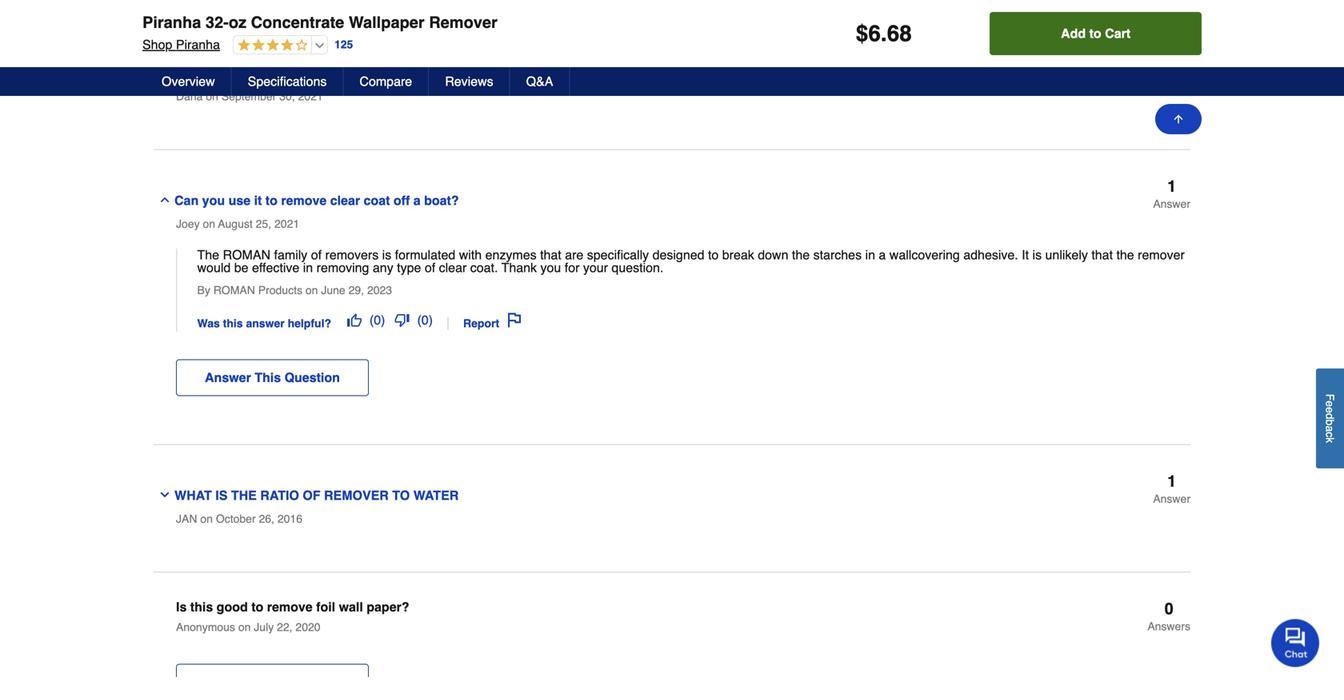 Task type: locate. For each thing, give the bounding box(es) containing it.
walls?
[[325, 66, 364, 81]]

a up k
[[1324, 426, 1337, 433]]

( right thumb down icon
[[417, 313, 422, 328]]

you inside button
[[202, 193, 225, 208]]

c
[[1324, 433, 1337, 438]]

2 chevron down image from the top
[[158, 489, 171, 502]]

2020
[[296, 621, 321, 634]]

2 1 answer from the top
[[1154, 177, 1191, 211]]

good
[[217, 600, 248, 615]]

1 vertical spatial 2021
[[275, 218, 299, 231]]

answer
[[1154, 70, 1191, 83], [1154, 198, 1191, 211], [205, 371, 251, 385], [1154, 493, 1191, 506]]

2 horizontal spatial a
[[1324, 426, 1337, 433]]

this inside the "is this good to remove foil wall paper? anonymous on july 22, 2020"
[[190, 600, 213, 615]]

products
[[258, 284, 303, 297]]

coat.
[[470, 261, 498, 275]]

starches
[[814, 248, 862, 263]]

this right was
[[223, 317, 243, 330]]

a inside the roman family of removers is formulated with enzymes that are specifically designed to break down the starches in a wallcovering adhesive.  it is unlikely that the remover would be effective in removing any type of clear coat.  thank you for your question.
[[879, 248, 886, 263]]

2 ( 0 ) from the left
[[417, 313, 433, 328]]

1 answer element
[[1154, 50, 1191, 83], [1154, 177, 1191, 211], [1154, 473, 1191, 506]]

report
[[463, 317, 500, 330]]

2016
[[278, 513, 303, 526]]

3 1 answer element from the top
[[1154, 473, 1191, 506]]

answer for will this work on plaster walls?
[[1154, 70, 1191, 83]]

32-
[[206, 13, 229, 32]]

1 vertical spatial remove
[[267, 600, 313, 615]]

of right type
[[425, 261, 436, 275]]

0 vertical spatial roman
[[223, 248, 271, 263]]

roman for family
[[223, 248, 271, 263]]

be
[[234, 261, 249, 275]]

it
[[254, 193, 262, 208]]

roman
[[223, 248, 271, 263], [213, 284, 255, 297]]

on right joey
[[203, 218, 215, 231]]

1 vertical spatial 1 answer
[[1154, 177, 1191, 211]]

foil
[[316, 600, 335, 615]]

2 vertical spatial 1 answer
[[1154, 473, 1191, 506]]

2 1 answer element from the top
[[1154, 177, 1191, 211]]

1 ( from the left
[[370, 313, 374, 328]]

chevron up image
[[158, 194, 171, 207]]

( 0 ) for thumb down icon
[[417, 313, 433, 328]]

1 1 from the top
[[1168, 50, 1177, 68]]

remove right it
[[281, 193, 327, 208]]

a right off
[[414, 193, 421, 208]]

.
[[881, 21, 887, 46]]

that right unlikely
[[1092, 248, 1113, 263]]

25,
[[256, 218, 271, 231]]

)
[[381, 313, 385, 328], [429, 313, 433, 328]]

dana
[[176, 90, 203, 103]]

2 vertical spatial this
[[190, 600, 213, 615]]

to
[[1090, 26, 1102, 41], [266, 193, 278, 208], [708, 248, 719, 263], [252, 600, 264, 615]]

on inside roman products's answer on june 29, 2023 element
[[306, 284, 318, 297]]

1 horizontal spatial clear
[[439, 261, 467, 275]]

that left 'are'
[[540, 248, 562, 263]]

chat invite button image
[[1272, 619, 1321, 668]]

0 vertical spatial 1 answer element
[[1154, 50, 1191, 83]]

what
[[174, 489, 212, 503]]

piranha down 32- in the left top of the page
[[176, 37, 220, 52]]

1 vertical spatial clear
[[439, 261, 467, 275]]

with
[[459, 248, 482, 263]]

1 vertical spatial you
[[541, 261, 561, 275]]

( right thumb up image
[[370, 313, 374, 328]]

1 horizontal spatial )
[[429, 313, 433, 328]]

overview
[[162, 74, 215, 89]]

2021 for plaster
[[298, 90, 323, 103]]

0 vertical spatial piranha
[[142, 13, 201, 32]]

compare
[[360, 74, 412, 89]]

0 vertical spatial 2021
[[298, 90, 323, 103]]

3.8 stars image
[[234, 38, 308, 53]]

chevron down image for will
[[158, 66, 171, 79]]

0 horizontal spatial clear
[[330, 193, 360, 208]]

1 horizontal spatial is
[[1033, 248, 1042, 263]]

to left break
[[708, 248, 719, 263]]

q&a
[[526, 74, 553, 89]]

1 horizontal spatial 0
[[422, 313, 429, 328]]

you
[[202, 193, 225, 208], [541, 261, 561, 275]]

on left the june
[[306, 284, 318, 297]]

0 up answers
[[1165, 600, 1174, 619]]

1 answer element inside joey's question on august 25, 2021 element
[[1154, 177, 1191, 211]]

to right "add" on the right top of page
[[1090, 26, 1102, 41]]

chevron down image
[[158, 66, 171, 79], [158, 489, 171, 502]]

( 0 ) right thumb down icon
[[417, 313, 433, 328]]

of right family
[[311, 248, 322, 263]]

1 chevron down image from the top
[[158, 66, 171, 79]]

is this good to remove foil wall paper? anonymous on july 22, 2020
[[176, 600, 409, 634]]

clear left coat
[[330, 193, 360, 208]]

a left wallcovering
[[879, 248, 886, 263]]

water
[[414, 489, 459, 503]]

1 inside joey's question on august 25, 2021 element
[[1168, 177, 1177, 196]]

2021 right the 25,
[[275, 218, 299, 231]]

question
[[285, 371, 340, 385]]

shop piranha
[[142, 37, 220, 52]]

1 vertical spatial roman
[[213, 284, 255, 297]]

2 ( from the left
[[417, 313, 422, 328]]

this
[[201, 66, 223, 81], [223, 317, 243, 330], [190, 600, 213, 615]]

0 horizontal spatial ( 0 )
[[370, 313, 385, 328]]

1 1 answer from the top
[[1154, 50, 1191, 83]]

this right is at bottom
[[190, 600, 213, 615]]

0 horizontal spatial 0
[[374, 313, 381, 328]]

1 vertical spatial 1
[[1168, 177, 1177, 196]]

chevron down image left what
[[158, 489, 171, 502]]

68
[[887, 21, 912, 46]]

1 answer inside dana's question on september 30, 2021 element
[[1154, 50, 1191, 83]]

1 ) from the left
[[381, 313, 385, 328]]

a
[[414, 193, 421, 208], [879, 248, 886, 263], [1324, 426, 1337, 433]]

effective
[[252, 261, 300, 275]]

coat
[[364, 193, 390, 208]]

3 1 answer from the top
[[1154, 473, 1191, 506]]

that
[[540, 248, 562, 263], [1092, 248, 1113, 263]]

1 horizontal spatial a
[[879, 248, 886, 263]]

to inside the roman family of removers is formulated with enzymes that are specifically designed to break down the starches in a wallcovering adhesive.  it is unlikely that the remover would be effective in removing any type of clear coat.  thank you for your question.
[[708, 248, 719, 263]]

clear left the 'coat.'
[[439, 261, 467, 275]]

k
[[1324, 438, 1337, 444]]

thumb down image
[[395, 313, 409, 328]]

0 vertical spatial 1
[[1168, 50, 1177, 68]]

the left 'remover'
[[1117, 248, 1135, 263]]

2 vertical spatial a
[[1324, 426, 1337, 433]]

remove inside button
[[281, 193, 327, 208]]

1 answer
[[1154, 50, 1191, 83], [1154, 177, 1191, 211], [1154, 473, 1191, 506]]

chevron down image inside will this work on plaster walls? button
[[158, 66, 171, 79]]

was this answer helpful?
[[197, 317, 334, 330]]

0 right thumb down icon
[[422, 313, 429, 328]]

1
[[1168, 50, 1177, 68], [1168, 177, 1177, 196], [1168, 473, 1177, 491]]

2021
[[298, 90, 323, 103], [275, 218, 299, 231]]

1 vertical spatial 1 answer element
[[1154, 177, 1191, 211]]

0 for thumb up image
[[374, 313, 381, 328]]

0 vertical spatial this
[[201, 66, 223, 81]]

to inside button
[[266, 193, 278, 208]]

1 horizontal spatial ( 0 )
[[417, 313, 433, 328]]

0 vertical spatial a
[[414, 193, 421, 208]]

2 vertical spatial 1
[[1168, 473, 1177, 491]]

your
[[583, 261, 608, 275]]

on right the work
[[260, 66, 276, 81]]

answer this question
[[205, 371, 340, 385]]

1 is from the left
[[382, 248, 392, 263]]

unlikely
[[1046, 248, 1088, 263]]

can you use it to remove clear coat off a boat? button
[[154, 179, 984, 211]]

this right will
[[201, 66, 223, 81]]

roman down joey on august 25, 2021
[[223, 248, 271, 263]]

0
[[374, 313, 381, 328], [422, 313, 429, 328], [1165, 600, 1174, 619]]

) for thumb up image
[[381, 313, 385, 328]]

1 horizontal spatial you
[[541, 261, 561, 275]]

0 horizontal spatial )
[[381, 313, 385, 328]]

on inside will this work on plaster walls? button
[[260, 66, 276, 81]]

1 answer inside joey's question on august 25, 2021 element
[[1154, 177, 1191, 211]]

break
[[723, 248, 755, 263]]

answer inside answer this question button
[[205, 371, 251, 385]]

$ 6 . 68
[[856, 21, 912, 46]]

to up the july
[[252, 600, 264, 615]]

to right it
[[266, 193, 278, 208]]

1 ( 0 ) from the left
[[370, 313, 385, 328]]

will
[[174, 66, 197, 81]]

2 horizontal spatial 0
[[1165, 600, 1174, 619]]

what is the ratio of remover to water button
[[154, 474, 984, 507]]

1 vertical spatial chevron down image
[[158, 489, 171, 502]]

( 0 ) for thumb up image
[[370, 313, 385, 328]]

chevron down image left will
[[158, 66, 171, 79]]

( for thumb down icon
[[417, 313, 422, 328]]

e up b
[[1324, 408, 1337, 414]]

125
[[335, 38, 353, 51]]

roman for products
[[213, 284, 255, 297]]

1 horizontal spatial (
[[417, 313, 422, 328]]

this for will
[[201, 66, 223, 81]]

1 horizontal spatial that
[[1092, 248, 1113, 263]]

e up d
[[1324, 401, 1337, 408]]

2023
[[367, 284, 392, 297]]

2 1 from the top
[[1168, 177, 1177, 196]]

roman down be
[[213, 284, 255, 297]]

specifications button
[[232, 67, 344, 96]]

any
[[373, 261, 394, 275]]

2 ) from the left
[[429, 313, 433, 328]]

1 horizontal spatial the
[[1117, 248, 1135, 263]]

question.
[[612, 261, 664, 275]]

0 horizontal spatial in
[[303, 261, 313, 275]]

the right down
[[792, 248, 810, 263]]

1 1 answer element from the top
[[1154, 50, 1191, 83]]

a inside button
[[414, 193, 421, 208]]

in up by roman products on june 29, 2023 on the left
[[303, 261, 313, 275]]

answer this question button
[[176, 360, 369, 397]]

is left type
[[382, 248, 392, 263]]

this inside button
[[201, 66, 223, 81]]

on
[[260, 66, 276, 81], [206, 90, 218, 103], [203, 218, 215, 231], [306, 284, 318, 297], [200, 513, 213, 526], [238, 621, 251, 634]]

enzymes
[[486, 248, 537, 263]]

6
[[869, 21, 881, 46]]

) right thumb down icon
[[429, 313, 433, 328]]

f e e d b a c k
[[1324, 395, 1337, 444]]

) left thumb down icon
[[381, 313, 385, 328]]

0 horizontal spatial (
[[370, 313, 374, 328]]

on left the july
[[238, 621, 251, 634]]

you left for
[[541, 261, 561, 275]]

1 that from the left
[[540, 248, 562, 263]]

0 answers
[[1148, 600, 1191, 633]]

(
[[370, 313, 374, 328], [417, 313, 422, 328]]

remove up 22,
[[267, 600, 313, 615]]

wallcovering
[[890, 248, 960, 263]]

2 vertical spatial 1 answer element
[[1154, 473, 1191, 506]]

you inside the roman family of removers is formulated with enzymes that are specifically designed to break down the starches in a wallcovering adhesive.  it is unlikely that the remover would be effective in removing any type of clear coat.  thank you for your question.
[[541, 261, 561, 275]]

1 answer for coat
[[1154, 177, 1191, 211]]

0 horizontal spatial a
[[414, 193, 421, 208]]

0 vertical spatial clear
[[330, 193, 360, 208]]

0 vertical spatial remove
[[281, 193, 327, 208]]

0 vertical spatial chevron down image
[[158, 66, 171, 79]]

this
[[255, 371, 281, 385]]

( 0 ) right thumb up image
[[370, 313, 385, 328]]

jan
[[176, 513, 197, 526]]

compare button
[[344, 67, 429, 96]]

answer inside dana's question on september 30, 2021 element
[[1154, 70, 1191, 83]]

0 for thumb down icon
[[422, 313, 429, 328]]

you left use
[[202, 193, 225, 208]]

3 1 from the top
[[1168, 473, 1177, 491]]

( 0 )
[[370, 313, 385, 328], [417, 313, 433, 328]]

this inside roman products's answer on june 29, 2023 element
[[223, 317, 243, 330]]

0 right thumb up image
[[374, 313, 381, 328]]

0 vertical spatial you
[[202, 193, 225, 208]]

0 horizontal spatial is
[[382, 248, 392, 263]]

to inside button
[[1090, 26, 1102, 41]]

answer for can you use it to remove clear coat off a boat?
[[1154, 198, 1191, 211]]

0 horizontal spatial the
[[792, 248, 810, 263]]

0 horizontal spatial you
[[202, 193, 225, 208]]

1 vertical spatial this
[[223, 317, 243, 330]]

in right starches
[[866, 248, 876, 263]]

chevron down image inside 'what is the ratio of remover to water' button
[[158, 489, 171, 502]]

0 horizontal spatial that
[[540, 248, 562, 263]]

0 vertical spatial 1 answer
[[1154, 50, 1191, 83]]

2021 right 30, at the top of page
[[298, 90, 323, 103]]

arrow up image
[[1173, 113, 1185, 126]]

0 horizontal spatial of
[[311, 248, 322, 263]]

1 vertical spatial a
[[879, 248, 886, 263]]

a inside button
[[1324, 426, 1337, 433]]

in
[[866, 248, 876, 263], [303, 261, 313, 275]]

this for was
[[223, 317, 243, 330]]

is right it
[[1033, 248, 1042, 263]]

piranha up shop piranha
[[142, 13, 201, 32]]

remover
[[429, 13, 498, 32]]

roman inside the roman family of removers is formulated with enzymes that are specifically designed to break down the starches in a wallcovering adhesive.  it is unlikely that the remover would be effective in removing any type of clear coat.  thank you for your question.
[[223, 248, 271, 263]]



Task type: vqa. For each thing, say whether or not it's contained in the screenshot.
ROMAN associated with family
yes



Task type: describe. For each thing, give the bounding box(es) containing it.
helpful?
[[288, 317, 331, 330]]

2 that from the left
[[1092, 248, 1113, 263]]

anonymous
[[176, 621, 235, 634]]

2021 for to
[[275, 218, 299, 231]]

boat?
[[424, 193, 459, 208]]

report button
[[459, 307, 527, 332]]

ratio
[[260, 489, 299, 503]]

wallpaper
[[349, 13, 425, 32]]

dana's question on september 30, 2021 element
[[154, 50, 1191, 151]]

0 answers element
[[1148, 600, 1191, 633]]

it
[[1022, 248, 1029, 263]]

1 answer element inside dana's question on september 30, 2021 element
[[1154, 50, 1191, 83]]

formulated
[[395, 248, 456, 263]]

overview button
[[146, 67, 232, 96]]

29,
[[349, 284, 364, 297]]

on inside the "is this good to remove foil wall paper? anonymous on july 22, 2020"
[[238, 621, 251, 634]]

oz
[[229, 13, 247, 32]]

anonymous's question on june 1, 2013 element
[[154, 0, 1191, 23]]

this for is
[[190, 600, 213, 615]]

1 answer element for water
[[1154, 473, 1191, 506]]

) for thumb down icon
[[429, 313, 433, 328]]

jan on october 26, 2016
[[176, 513, 303, 526]]

26,
[[259, 513, 275, 526]]

the
[[197, 248, 219, 263]]

remover
[[1138, 248, 1185, 263]]

the
[[231, 489, 257, 503]]

october
[[216, 513, 256, 526]]

are
[[565, 248, 584, 263]]

joey
[[176, 218, 200, 231]]

specifications
[[248, 74, 327, 89]]

july
[[254, 621, 274, 634]]

2 is from the left
[[1033, 248, 1042, 263]]

thumb up image
[[347, 313, 362, 328]]

1 for water
[[1168, 473, 1177, 491]]

f
[[1324, 395, 1337, 401]]

joey's question on august 25, 2021 element
[[154, 177, 1191, 446]]

thank
[[502, 261, 537, 275]]

of
[[303, 489, 321, 503]]

piranha 32-oz concentrate wallpaper remover
[[142, 13, 498, 32]]

1 e from the top
[[1324, 401, 1337, 408]]

f e e d b a c k button
[[1317, 369, 1345, 469]]

roman products's answer on june 29, 2023 element
[[176, 248, 1191, 332]]

1 answer for water
[[1154, 473, 1191, 506]]

wall
[[339, 600, 363, 615]]

family
[[274, 248, 308, 263]]

shop
[[142, 37, 172, 52]]

remover
[[324, 489, 389, 503]]

add to cart button
[[990, 12, 1202, 55]]

b
[[1324, 420, 1337, 426]]

answer
[[246, 317, 285, 330]]

for
[[565, 261, 580, 275]]

( for thumb up image
[[370, 313, 374, 328]]

reviews
[[445, 74, 494, 89]]

is
[[176, 600, 187, 615]]

dana on september 30, 2021
[[176, 90, 323, 103]]

joey on august 25, 2021
[[176, 218, 299, 231]]

chevron down image for what
[[158, 489, 171, 502]]

will this work on plaster walls? button
[[154, 51, 984, 84]]

would
[[197, 261, 231, 275]]

30,
[[279, 90, 295, 103]]

answers
[[1148, 621, 1191, 633]]

2 the from the left
[[1117, 248, 1135, 263]]

0 inside 0 answers
[[1165, 600, 1174, 619]]

can you use it to remove clear coat off a boat?
[[174, 193, 459, 208]]

on right jan
[[200, 513, 213, 526]]

adhesive.
[[964, 248, 1019, 263]]

2 e from the top
[[1324, 408, 1337, 414]]

is
[[216, 489, 228, 503]]

by
[[197, 284, 210, 297]]

will this work on plaster walls?
[[174, 66, 364, 81]]

1 the from the left
[[792, 248, 810, 263]]

designed
[[653, 248, 705, 263]]

paper?
[[367, 600, 409, 615]]

answer for what is the ratio of remover to water
[[1154, 493, 1191, 506]]

plaster
[[280, 66, 322, 81]]

off
[[394, 193, 410, 208]]

what is the ratio of remover to water
[[174, 489, 459, 503]]

1 inside dana's question on september 30, 2021 element
[[1168, 50, 1177, 68]]

to
[[392, 489, 410, 503]]

remove inside the "is this good to remove foil wall paper? anonymous on july 22, 2020"
[[267, 600, 313, 615]]

september
[[222, 90, 276, 103]]

1 for coat
[[1168, 177, 1177, 196]]

anonymous's question on july 22, 2020 element
[[154, 600, 1191, 678]]

flag image
[[508, 313, 522, 328]]

use
[[229, 193, 251, 208]]

cart
[[1105, 26, 1131, 41]]

specifically
[[587, 248, 649, 263]]

1 horizontal spatial in
[[866, 248, 876, 263]]

type
[[397, 261, 421, 275]]

clear inside button
[[330, 193, 360, 208]]

add to cart
[[1061, 26, 1131, 41]]

q&a button
[[510, 67, 570, 96]]

clear inside the roman family of removers is formulated with enzymes that are specifically designed to break down the starches in a wallcovering adhesive.  it is unlikely that the remover would be effective in removing any type of clear coat.  thank you for your question.
[[439, 261, 467, 275]]

on right "dana"
[[206, 90, 218, 103]]

1 answer element for coat
[[1154, 177, 1191, 211]]

was
[[197, 317, 220, 330]]

to inside the "is this good to remove foil wall paper? anonymous on july 22, 2020"
[[252, 600, 264, 615]]

work
[[227, 66, 257, 81]]

1 horizontal spatial of
[[425, 261, 436, 275]]

can
[[174, 193, 199, 208]]

1 vertical spatial piranha
[[176, 37, 220, 52]]



